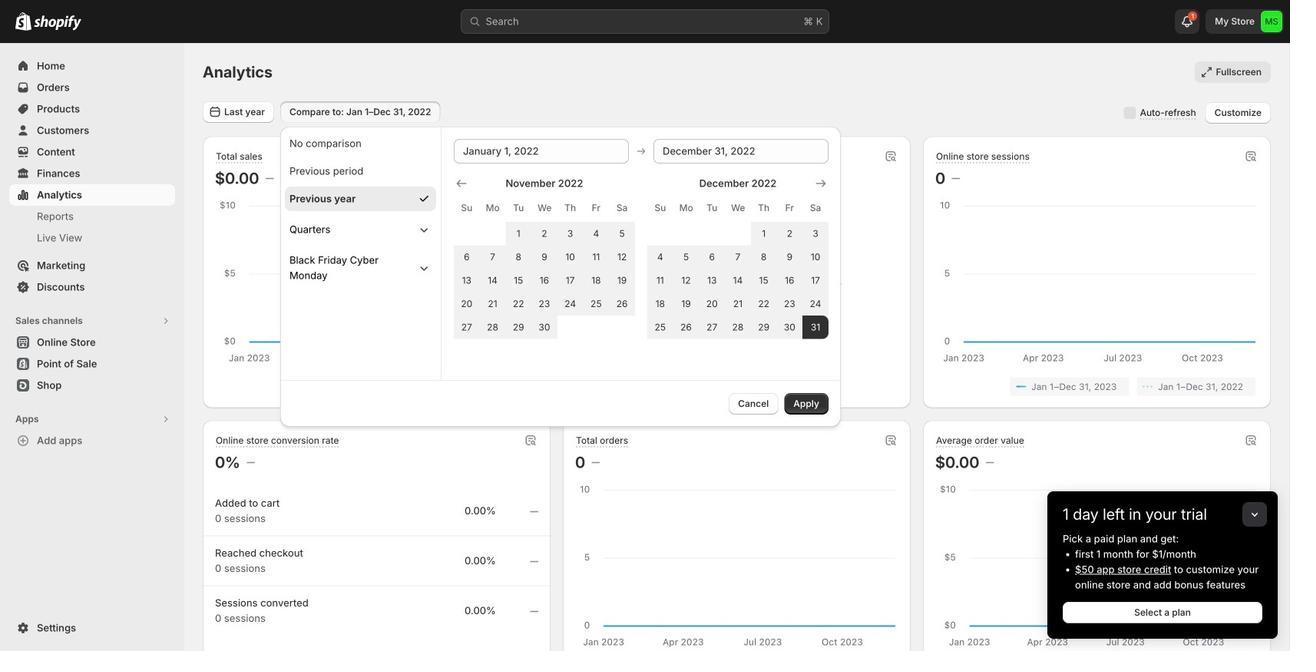 Task type: vqa. For each thing, say whether or not it's contained in the screenshot.
2nd FRIDAY element from the right
yes



Task type: describe. For each thing, give the bounding box(es) containing it.
sunday element for second monday element
[[647, 194, 673, 222]]

my store image
[[1261, 11, 1283, 32]]

1 grid from the left
[[454, 176, 635, 339]]

1 horizontal spatial shopify image
[[34, 15, 81, 31]]

0 horizontal spatial shopify image
[[15, 12, 31, 31]]

friday element for second monday element from right thursday element saturday element
[[583, 194, 609, 222]]

1 yyyy-mm-dd text field from the left
[[454, 139, 629, 164]]

wednesday element for second monday element tuesday "element"
[[725, 194, 751, 222]]

2 list from the left
[[939, 378, 1256, 396]]

thursday element for second monday element
[[751, 194, 777, 222]]

2 yyyy-mm-dd text field from the left
[[654, 139, 829, 164]]

2 monday element from the left
[[673, 194, 699, 222]]

thursday element for second monday element from right
[[557, 194, 583, 222]]



Task type: locate. For each thing, give the bounding box(es) containing it.
1 horizontal spatial monday element
[[673, 194, 699, 222]]

sunday element for second monday element from right
[[454, 194, 480, 222]]

1 horizontal spatial thursday element
[[751, 194, 777, 222]]

0 horizontal spatial sunday element
[[454, 194, 480, 222]]

0 horizontal spatial yyyy-mm-dd text field
[[454, 139, 629, 164]]

2 thursday element from the left
[[751, 194, 777, 222]]

saturday element for thursday element corresponding to second monday element
[[803, 194, 829, 222]]

1 horizontal spatial friday element
[[777, 194, 803, 222]]

monday element
[[480, 194, 506, 222], [673, 194, 699, 222]]

0 horizontal spatial grid
[[454, 176, 635, 339]]

1 monday element from the left
[[480, 194, 506, 222]]

1 horizontal spatial sunday element
[[647, 194, 673, 222]]

saturday element
[[609, 194, 635, 222], [803, 194, 829, 222]]

1 tuesday element from the left
[[506, 194, 532, 222]]

saturday element for second monday element from right thursday element
[[609, 194, 635, 222]]

grid
[[454, 176, 635, 339], [647, 176, 829, 339]]

0 horizontal spatial thursday element
[[557, 194, 583, 222]]

0 horizontal spatial monday element
[[480, 194, 506, 222]]

1 horizontal spatial tuesday element
[[699, 194, 725, 222]]

thursday element
[[557, 194, 583, 222], [751, 194, 777, 222]]

0 horizontal spatial tuesday element
[[506, 194, 532, 222]]

2 tuesday element from the left
[[699, 194, 725, 222]]

YYYY-MM-DD text field
[[454, 139, 629, 164], [654, 139, 829, 164]]

1 horizontal spatial wednesday element
[[725, 194, 751, 222]]

wednesday element for tuesday "element" related to second monday element from right
[[532, 194, 557, 222]]

2 wednesday element from the left
[[725, 194, 751, 222]]

tuesday element
[[506, 194, 532, 222], [699, 194, 725, 222]]

tuesday element for second monday element
[[699, 194, 725, 222]]

1 sunday element from the left
[[454, 194, 480, 222]]

1 horizontal spatial grid
[[647, 176, 829, 339]]

1 horizontal spatial saturday element
[[803, 194, 829, 222]]

2 grid from the left
[[647, 176, 829, 339]]

0 horizontal spatial list
[[218, 378, 535, 396]]

0 horizontal spatial friday element
[[583, 194, 609, 222]]

1 horizontal spatial list
[[939, 378, 1256, 396]]

1 list from the left
[[218, 378, 535, 396]]

0 horizontal spatial wednesday element
[[532, 194, 557, 222]]

friday element for saturday element associated with thursday element corresponding to second monday element
[[777, 194, 803, 222]]

1 thursday element from the left
[[557, 194, 583, 222]]

2 sunday element from the left
[[647, 194, 673, 222]]

list
[[218, 378, 535, 396], [939, 378, 1256, 396]]

2 friday element from the left
[[777, 194, 803, 222]]

wednesday element
[[532, 194, 557, 222], [725, 194, 751, 222]]

sunday element
[[454, 194, 480, 222], [647, 194, 673, 222]]

0 horizontal spatial saturday element
[[609, 194, 635, 222]]

1 friday element from the left
[[583, 194, 609, 222]]

shopify image
[[15, 12, 31, 31], [34, 15, 81, 31]]

1 horizontal spatial yyyy-mm-dd text field
[[654, 139, 829, 164]]

2 saturday element from the left
[[803, 194, 829, 222]]

1 wednesday element from the left
[[532, 194, 557, 222]]

friday element
[[583, 194, 609, 222], [777, 194, 803, 222]]

tuesday element for second monday element from right
[[506, 194, 532, 222]]

1 saturday element from the left
[[609, 194, 635, 222]]



